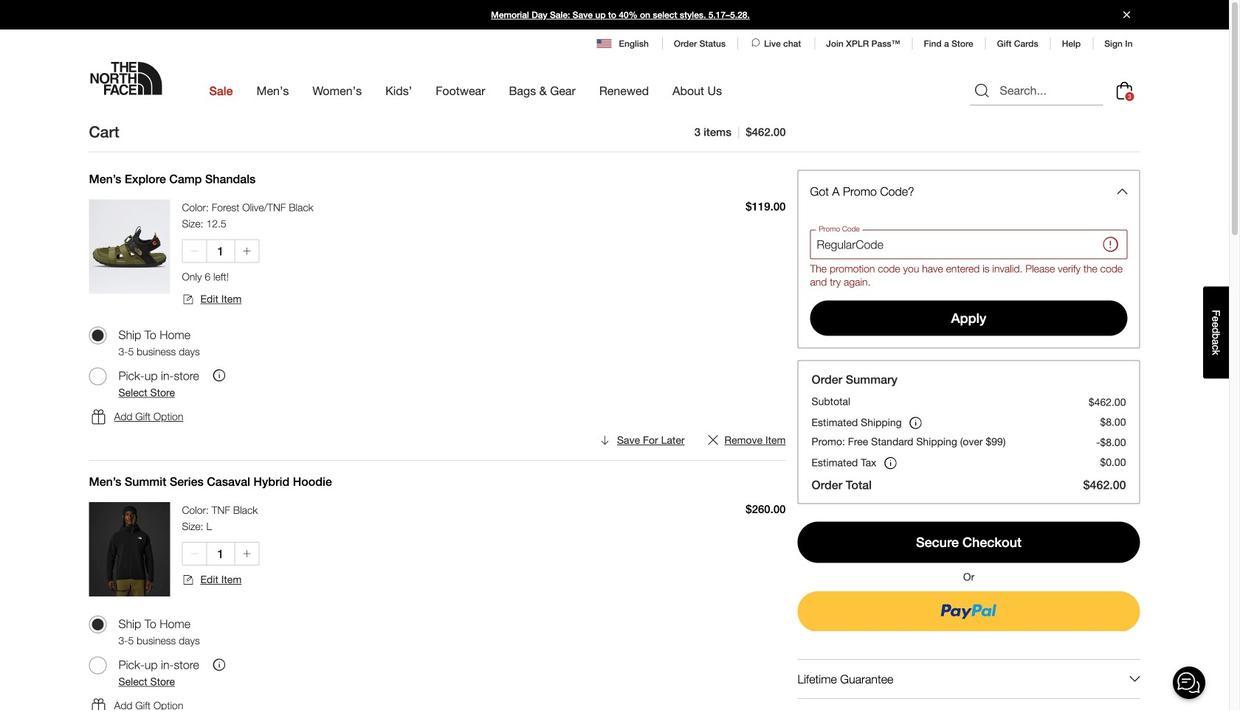 Task type: describe. For each thing, give the bounding box(es) containing it.
increase image for men's summit series casaval hybrid hoodie image
[[242, 550, 252, 559]]

save for later image
[[599, 434, 611, 447]]

the north face home page image
[[90, 62, 162, 95]]

search all image
[[973, 82, 991, 100]]

edit item image
[[182, 574, 195, 587]]

this item can be picked up from the selected store depending on the item availability at the store. image for men's summit series casaval hybrid hoodie image
[[211, 657, 228, 674]]



Task type: vqa. For each thing, say whether or not it's contained in the screenshot.
Men's corresponding to $60.00 dropdown button
no



Task type: locate. For each thing, give the bounding box(es) containing it.
2 increase image from the top
[[242, 550, 252, 559]]

estimated shipping tooltip image
[[908, 415, 924, 432]]

0 vertical spatial this item can be picked up from the selected store depending on the item availability at the store. image
[[211, 368, 228, 384]]

increase image
[[242, 247, 252, 256], [242, 550, 252, 559]]

this item can be picked up from the selected store depending on the item availability at the store. image for men's explore camp shandals image
[[211, 368, 228, 384]]

this item can be picked up from the selected store depending on the item availability at the store. image
[[211, 368, 228, 384], [211, 657, 228, 674]]

0 vertical spatial increase image
[[242, 247, 252, 256]]

estimated tax tooltip image
[[882, 456, 899, 472]]

men's summit series casaval hybrid hoodie image
[[89, 503, 170, 597]]

Search search field
[[970, 76, 1103, 106]]

edit item image
[[182, 293, 195, 306]]

men's explore camp shandals image
[[89, 200, 170, 294]]

1 this item can be picked up from the selected store depending on the item availability at the store. image from the top
[[211, 368, 228, 384]]

None number field
[[207, 240, 234, 263], [207, 543, 234, 566], [207, 240, 234, 263], [207, 543, 234, 566]]

alert
[[810, 263, 1128, 289]]

remove item image
[[708, 436, 719, 446]]

1 vertical spatial increase image
[[242, 550, 252, 559]]

None text field
[[810, 230, 1128, 260]]

increase image for men's explore camp shandals image
[[242, 247, 252, 256]]

1 vertical spatial this item can be picked up from the selected store depending on the item availability at the store. image
[[211, 657, 228, 674]]

2 this item can be picked up from the selected store depending on the item availability at the store. image from the top
[[211, 657, 228, 674]]

close image
[[1117, 11, 1137, 18]]

1 increase image from the top
[[242, 247, 252, 256]]



